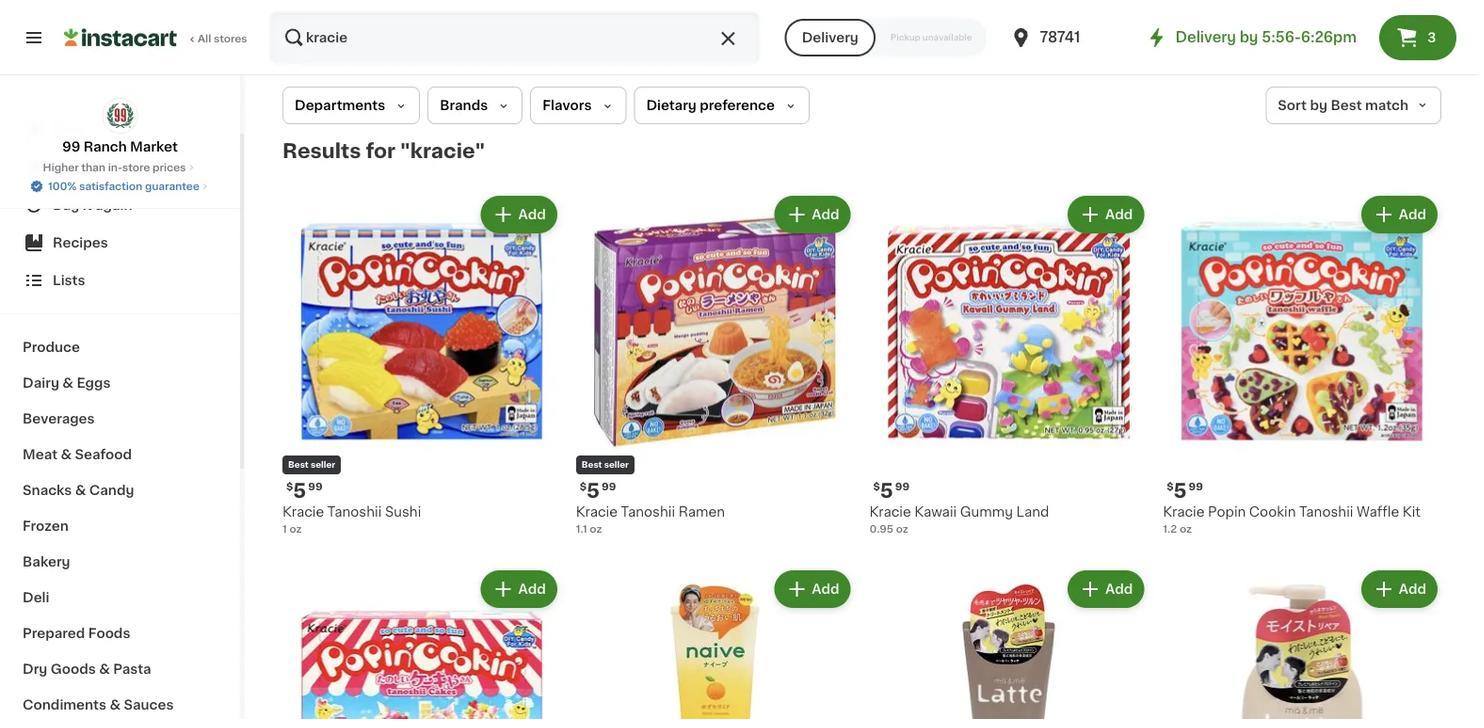 Task type: vqa. For each thing, say whether or not it's contained in the screenshot.
98105 popup button
no



Task type: locate. For each thing, give the bounding box(es) containing it.
oz right 1
[[290, 524, 302, 534]]

it
[[83, 199, 92, 212]]

best up kracie tanoshii sushi 1 oz at left bottom
[[288, 461, 309, 469]]

oz inside the kracie popin cookin tanoshii waffle kit 1.2 oz
[[1180, 524, 1193, 534]]

kracie inside the kracie popin cookin tanoshii waffle kit 1.2 oz
[[1164, 506, 1205, 519]]

4 oz from the left
[[1180, 524, 1193, 534]]

best seller up kracie tanoshii sushi 1 oz at left bottom
[[288, 461, 336, 469]]

buy it again
[[53, 199, 132, 212]]

1 oz from the left
[[290, 524, 302, 534]]

kracie up '0.95' at the bottom of the page
[[870, 506, 912, 519]]

3 tanoshii from the left
[[1300, 506, 1354, 519]]

0 horizontal spatial best
[[288, 461, 309, 469]]

2 tanoshii from the left
[[621, 506, 676, 519]]

$ 5 99 up 1.2
[[1167, 481, 1204, 500]]

99 for kracie kawaii gummy land
[[896, 482, 910, 492]]

1 tanoshii from the left
[[328, 506, 382, 519]]

2 $ 5 99 from the left
[[580, 481, 616, 500]]

best
[[1331, 99, 1363, 112], [288, 461, 309, 469], [582, 461, 603, 469]]

prices
[[153, 163, 186, 173]]

78741 button
[[1010, 11, 1123, 64]]

all stores
[[198, 33, 247, 44]]

buy it again link
[[11, 187, 229, 224]]

"kracie"
[[400, 141, 486, 161]]

deli
[[23, 592, 49, 605]]

candy
[[89, 484, 134, 497]]

$ up 1.1
[[580, 482, 587, 492]]

3 kracie from the left
[[870, 506, 912, 519]]

kracie inside "kracie kawaii gummy land 0.95 oz"
[[870, 506, 912, 519]]

by inside "field"
[[1311, 99, 1328, 112]]

instacart logo image
[[64, 26, 177, 49]]

100%
[[48, 181, 77, 192]]

best for kracie tanoshii ramen
[[582, 461, 603, 469]]

buy
[[53, 199, 79, 212]]

$ 5 99 up 1
[[286, 481, 323, 500]]

& for snacks
[[75, 484, 86, 497]]

seller up kracie tanoshii sushi 1 oz at left bottom
[[311, 461, 336, 469]]

kracie up 1.2
[[1164, 506, 1205, 519]]

ramen
[[679, 506, 726, 519]]

& inside condiments & sauces link
[[110, 699, 121, 712]]

kracie inside kracie tanoshii sushi 1 oz
[[283, 506, 324, 519]]

1 $ from the left
[[286, 482, 293, 492]]

kracie popin cookin tanoshii waffle kit 1.2 oz
[[1164, 506, 1422, 534]]

4 $ 5 99 from the left
[[1167, 481, 1204, 500]]

$ up 1
[[286, 482, 293, 492]]

1 horizontal spatial best
[[582, 461, 603, 469]]

delivery inside button
[[802, 31, 859, 44]]

beverages
[[23, 413, 95, 426]]

ranch
[[84, 140, 127, 154]]

& left sauces
[[110, 699, 121, 712]]

1.2
[[1164, 524, 1178, 534]]

shop link
[[11, 111, 229, 149]]

4 kracie from the left
[[1164, 506, 1205, 519]]

1 best seller from the left
[[288, 461, 336, 469]]

kracie for kracie popin cookin tanoshii waffle kit
[[1164, 506, 1205, 519]]

kracie inside kracie tanoshii ramen 1.1 oz
[[576, 506, 618, 519]]

2 best seller from the left
[[582, 461, 629, 469]]

& inside dairy & eggs link
[[62, 377, 73, 390]]

bakery link
[[11, 545, 229, 580]]

5 up 1.2
[[1174, 481, 1188, 500]]

$ 5 99 for kracie popin cookin tanoshii waffle kit
[[1167, 481, 1204, 500]]

oz inside "kracie kawaii gummy land 0.95 oz"
[[897, 524, 909, 534]]

snacks
[[23, 484, 72, 497]]

4 $ from the left
[[1167, 482, 1174, 492]]

best left match
[[1331, 99, 1363, 112]]

by
[[1240, 31, 1259, 44], [1311, 99, 1328, 112]]

1 seller from the left
[[311, 461, 336, 469]]

$
[[286, 482, 293, 492], [580, 482, 587, 492], [874, 482, 881, 492], [1167, 482, 1174, 492]]

2 seller from the left
[[604, 461, 629, 469]]

5 for kracie tanoshii ramen
[[587, 481, 600, 500]]

tanoshii for sushi
[[328, 506, 382, 519]]

brands
[[440, 99, 488, 112]]

tanoshii left ramen
[[621, 506, 676, 519]]

4 5 from the left
[[1174, 481, 1188, 500]]

$ 5 99
[[286, 481, 323, 500], [580, 481, 616, 500], [874, 481, 910, 500], [1167, 481, 1204, 500]]

lists
[[53, 274, 85, 287]]

$ up 1.2
[[1167, 482, 1174, 492]]

5
[[293, 481, 306, 500], [587, 481, 600, 500], [881, 481, 894, 500], [1174, 481, 1188, 500]]

None search field
[[269, 11, 761, 64]]

3 $ 5 99 from the left
[[874, 481, 910, 500]]

6:26pm
[[1302, 31, 1358, 44]]

5 for kracie kawaii gummy land
[[881, 481, 894, 500]]

& inside snacks & candy link
[[75, 484, 86, 497]]

0 horizontal spatial best seller
[[288, 461, 336, 469]]

2 kracie from the left
[[576, 506, 618, 519]]

lists link
[[11, 262, 229, 300]]

3 $ from the left
[[874, 482, 881, 492]]

flavors
[[543, 99, 592, 112]]

1 horizontal spatial delivery
[[1176, 31, 1237, 44]]

preference
[[700, 99, 775, 112]]

78741
[[1041, 31, 1081, 44]]

& inside meat & seafood link
[[61, 448, 72, 462]]

land
[[1017, 506, 1050, 519]]

kracie up 1
[[283, 506, 324, 519]]

condiments & sauces link
[[11, 688, 229, 720]]

Search field
[[271, 13, 759, 62]]

bakery
[[23, 556, 70, 569]]

2 horizontal spatial best
[[1331, 99, 1363, 112]]

best seller
[[288, 461, 336, 469], [582, 461, 629, 469]]

tanoshii inside kracie tanoshii ramen 1.1 oz
[[621, 506, 676, 519]]

1 horizontal spatial best seller
[[582, 461, 629, 469]]

add
[[519, 208, 546, 221], [812, 208, 840, 221], [1106, 208, 1134, 221], [1400, 208, 1427, 221], [519, 583, 546, 596], [812, 583, 840, 596], [1106, 583, 1134, 596], [1400, 583, 1427, 596]]

0 vertical spatial by
[[1240, 31, 1259, 44]]

3 oz from the left
[[897, 524, 909, 534]]

all stores link
[[64, 11, 249, 64]]

oz right 1.1
[[590, 524, 602, 534]]

recipes link
[[11, 224, 229, 262]]

oz right '0.95' at the bottom of the page
[[897, 524, 909, 534]]

$ up '0.95' at the bottom of the page
[[874, 482, 881, 492]]

flavors button
[[531, 87, 627, 124]]

5 up 1.1
[[587, 481, 600, 500]]

best seller up 1.1
[[582, 461, 629, 469]]

sort
[[1279, 99, 1308, 112]]

oz inside kracie tanoshii ramen 1.1 oz
[[590, 524, 602, 534]]

& right "meat"
[[61, 448, 72, 462]]

& left "pasta"
[[99, 663, 110, 676]]

kracie for kracie tanoshii ramen
[[576, 506, 618, 519]]

again
[[95, 199, 132, 212]]

kit
[[1403, 506, 1422, 519]]

1 horizontal spatial tanoshii
[[621, 506, 676, 519]]

99
[[62, 140, 80, 154], [308, 482, 323, 492], [602, 482, 616, 492], [896, 482, 910, 492], [1189, 482, 1204, 492]]

1 kracie from the left
[[283, 506, 324, 519]]

2 $ from the left
[[580, 482, 587, 492]]

seafood
[[75, 448, 132, 462]]

0 horizontal spatial seller
[[311, 461, 336, 469]]

sort by best match
[[1279, 99, 1409, 112]]

tanoshii left waffle
[[1300, 506, 1354, 519]]

1 horizontal spatial by
[[1311, 99, 1328, 112]]

delivery by 5:56-6:26pm link
[[1146, 26, 1358, 49]]

1 5 from the left
[[293, 481, 306, 500]]

& left candy
[[75, 484, 86, 497]]

seller up kracie tanoshii ramen 1.1 oz
[[604, 461, 629, 469]]

oz right 1.2
[[1180, 524, 1193, 534]]

2 oz from the left
[[590, 524, 602, 534]]

2 5 from the left
[[587, 481, 600, 500]]

best up 1.1
[[582, 461, 603, 469]]

condiments & sauces
[[23, 699, 174, 712]]

tanoshii left sushi
[[328, 506, 382, 519]]

3 button
[[1380, 15, 1457, 60]]

0 horizontal spatial delivery
[[802, 31, 859, 44]]

store
[[122, 163, 150, 173]]

produce link
[[11, 330, 229, 366]]

departments button
[[283, 87, 420, 124]]

1 horizontal spatial seller
[[604, 461, 629, 469]]

kawaii
[[915, 506, 957, 519]]

results
[[283, 141, 361, 161]]

dry goods & pasta link
[[11, 652, 229, 688]]

3 5 from the left
[[881, 481, 894, 500]]

product group
[[283, 192, 561, 537], [576, 192, 855, 537], [870, 192, 1149, 537], [1164, 192, 1442, 537], [283, 567, 561, 720], [576, 567, 855, 720], [870, 567, 1149, 720], [1164, 567, 1442, 720]]

snacks & candy link
[[11, 473, 229, 509]]

0 horizontal spatial tanoshii
[[328, 506, 382, 519]]

goods
[[51, 663, 96, 676]]

dairy
[[23, 377, 59, 390]]

$ 5 99 up 1.1
[[580, 481, 616, 500]]

deli link
[[11, 580, 229, 616]]

results for "kracie"
[[283, 141, 486, 161]]

best seller for kracie tanoshii ramen
[[582, 461, 629, 469]]

tanoshii inside kracie tanoshii sushi 1 oz
[[328, 506, 382, 519]]

dairy & eggs
[[23, 377, 111, 390]]

higher than in-store prices
[[43, 163, 186, 173]]

dietary preference button
[[634, 87, 810, 124]]

1 $ 5 99 from the left
[[286, 481, 323, 500]]

higher
[[43, 163, 79, 173]]

by left 5:56-
[[1240, 31, 1259, 44]]

0 horizontal spatial by
[[1240, 31, 1259, 44]]

2 horizontal spatial tanoshii
[[1300, 506, 1354, 519]]

$ 5 99 for kracie tanoshii sushi
[[286, 481, 323, 500]]

best inside "field"
[[1331, 99, 1363, 112]]

$ for kracie kawaii gummy land
[[874, 482, 881, 492]]

$ 5 99 up '0.95' at the bottom of the page
[[874, 481, 910, 500]]

5 up kracie tanoshii sushi 1 oz at left bottom
[[293, 481, 306, 500]]

&
[[62, 377, 73, 390], [61, 448, 72, 462], [75, 484, 86, 497], [99, 663, 110, 676], [110, 699, 121, 712]]

kracie up 1.1
[[576, 506, 618, 519]]

5 up '0.95' at the bottom of the page
[[881, 481, 894, 500]]

add button
[[483, 198, 556, 232], [777, 198, 849, 232], [1070, 198, 1143, 232], [1364, 198, 1437, 232], [483, 573, 556, 606], [777, 573, 849, 606], [1070, 573, 1143, 606], [1364, 573, 1437, 606]]

& left eggs
[[62, 377, 73, 390]]

produce
[[23, 341, 80, 354]]

deals
[[53, 161, 91, 174]]

meat & seafood
[[23, 448, 132, 462]]

5 for kracie tanoshii sushi
[[293, 481, 306, 500]]

1 vertical spatial by
[[1311, 99, 1328, 112]]

for
[[366, 141, 396, 161]]

99 for kracie popin cookin tanoshii waffle kit
[[1189, 482, 1204, 492]]

by right sort
[[1311, 99, 1328, 112]]

by for delivery
[[1240, 31, 1259, 44]]



Task type: describe. For each thing, give the bounding box(es) containing it.
& for dairy
[[62, 377, 73, 390]]

eggs
[[77, 377, 111, 390]]

all
[[198, 33, 211, 44]]

99 ranch market
[[62, 140, 178, 154]]

prepared
[[23, 627, 85, 641]]

brands button
[[428, 87, 523, 124]]

prepared foods link
[[11, 616, 229, 652]]

& for meat
[[61, 448, 72, 462]]

delivery for delivery
[[802, 31, 859, 44]]

foods
[[88, 627, 130, 641]]

frozen link
[[11, 509, 229, 545]]

beverages link
[[11, 401, 229, 437]]

$ for kracie popin cookin tanoshii waffle kit
[[1167, 482, 1174, 492]]

seller for kracie tanoshii sushi
[[311, 461, 336, 469]]

best for kracie tanoshii sushi
[[288, 461, 309, 469]]

1.1
[[576, 524, 587, 534]]

departments
[[295, 99, 386, 112]]

tanoshii for ramen
[[621, 506, 676, 519]]

market
[[130, 140, 178, 154]]

dry
[[23, 663, 47, 676]]

$ for kracie tanoshii sushi
[[286, 482, 293, 492]]

0.95
[[870, 524, 894, 534]]

$ 5 99 for kracie tanoshii ramen
[[580, 481, 616, 500]]

5:56-
[[1263, 31, 1302, 44]]

99 for kracie tanoshii ramen
[[602, 482, 616, 492]]

delivery by 5:56-6:26pm
[[1176, 31, 1358, 44]]

Best match Sort by field
[[1266, 87, 1442, 124]]

waffle
[[1358, 506, 1400, 519]]

higher than in-store prices link
[[43, 160, 197, 175]]

cookin
[[1250, 506, 1297, 519]]

99 ranch market link
[[62, 98, 178, 156]]

match
[[1366, 99, 1409, 112]]

guarantee
[[145, 181, 200, 192]]

sauces
[[124, 699, 174, 712]]

condiments
[[23, 699, 106, 712]]

recipes
[[53, 236, 108, 250]]

best seller for kracie tanoshii sushi
[[288, 461, 336, 469]]

5 for kracie popin cookin tanoshii waffle kit
[[1174, 481, 1188, 500]]

oz inside kracie tanoshii sushi 1 oz
[[290, 524, 302, 534]]

meat & seafood link
[[11, 437, 229, 473]]

kracie for kracie kawaii gummy land
[[870, 506, 912, 519]]

deals link
[[11, 149, 229, 187]]

3
[[1428, 31, 1437, 44]]

service type group
[[785, 19, 988, 57]]

seller for kracie tanoshii ramen
[[604, 461, 629, 469]]

99 ranch market logo image
[[102, 98, 138, 134]]

100% satisfaction guarantee
[[48, 181, 200, 192]]

delivery for delivery by 5:56-6:26pm
[[1176, 31, 1237, 44]]

gummy
[[961, 506, 1014, 519]]

kracie kawaii gummy land 0.95 oz
[[870, 506, 1050, 534]]

kracie for kracie tanoshii sushi
[[283, 506, 324, 519]]

dietary
[[647, 99, 697, 112]]

frozen
[[23, 520, 69, 533]]

delivery button
[[785, 19, 876, 57]]

snacks & candy
[[23, 484, 134, 497]]

sushi
[[385, 506, 421, 519]]

stores
[[214, 33, 247, 44]]

& inside dry goods & pasta link
[[99, 663, 110, 676]]

satisfaction
[[79, 181, 143, 192]]

in-
[[108, 163, 122, 173]]

tanoshii inside the kracie popin cookin tanoshii waffle kit 1.2 oz
[[1300, 506, 1354, 519]]

100% satisfaction guarantee button
[[29, 175, 211, 194]]

1
[[283, 524, 287, 534]]

$ for kracie tanoshii ramen
[[580, 482, 587, 492]]

pasta
[[113, 663, 151, 676]]

dairy & eggs link
[[11, 366, 229, 401]]

kracie tanoshii sushi 1 oz
[[283, 506, 421, 534]]

dry goods & pasta
[[23, 663, 151, 676]]

$ 5 99 for kracie kawaii gummy land
[[874, 481, 910, 500]]

popin
[[1209, 506, 1247, 519]]

99 for kracie tanoshii sushi
[[308, 482, 323, 492]]

than
[[81, 163, 106, 173]]

shop
[[53, 123, 88, 137]]

meat
[[23, 448, 58, 462]]

by for sort
[[1311, 99, 1328, 112]]

& for condiments
[[110, 699, 121, 712]]



